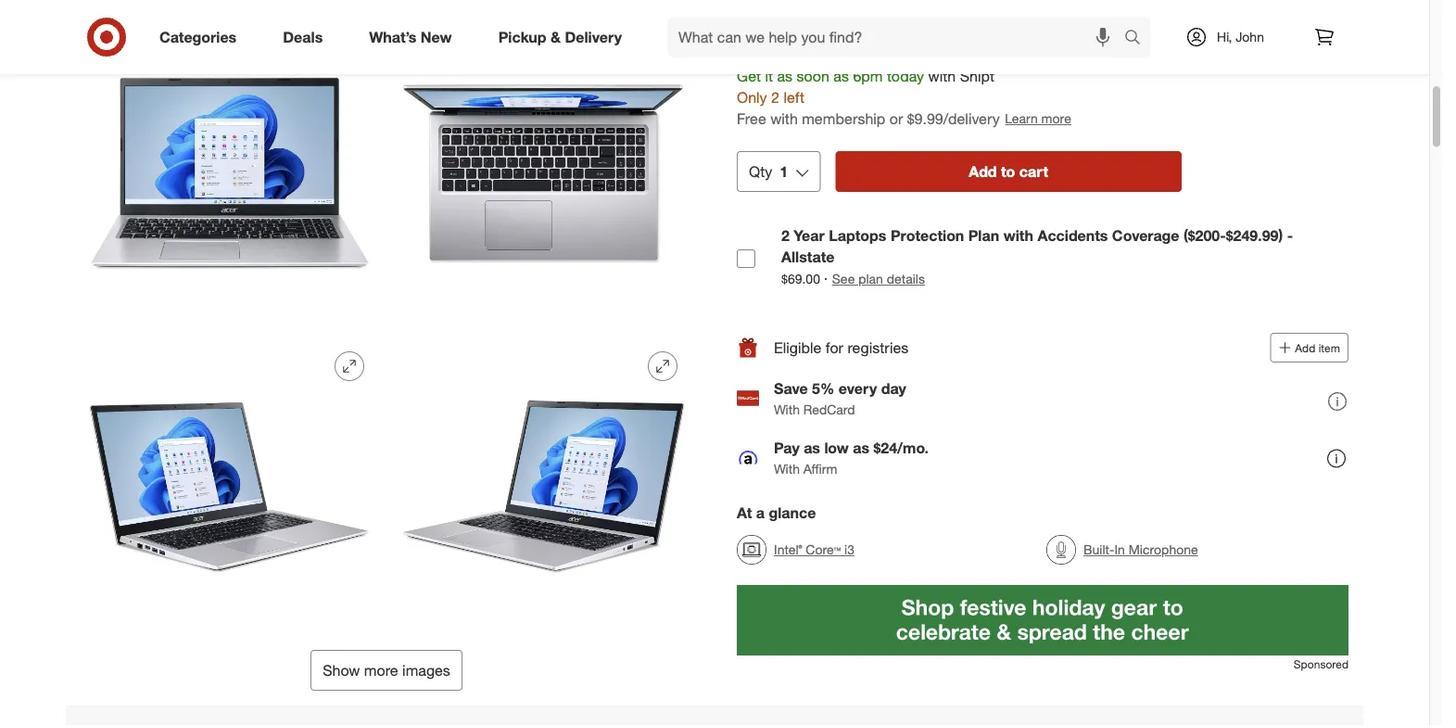 Task type: vqa. For each thing, say whether or not it's contained in the screenshot.
Allstate
yes



Task type: describe. For each thing, give the bounding box(es) containing it.
core™
[[806, 541, 841, 558]]

learn more button
[[1005, 108, 1073, 129]]

with inside 2 year laptops protection plan with accidents coverage ($200-$249.99) - allstate $69.00 · see plan details
[[1004, 227, 1034, 245]]

as right it
[[777, 67, 793, 85]]

what's new link
[[354, 17, 475, 57]]

day
[[781, 17, 809, 35]]

for
[[826, 338, 844, 356]]

eligible
[[774, 338, 822, 356]]

year
[[794, 227, 825, 245]]

registries
[[848, 338, 909, 356]]

with inside pay as low as $24/mo. with affirm
[[774, 460, 800, 477]]

at
[[737, 503, 752, 521]]

in
[[1115, 541, 1126, 558]]

laptops
[[829, 227, 887, 245]]

intel® core™ i3 button
[[737, 529, 855, 570]]

cart
[[1020, 162, 1049, 180]]

to 75001
[[737, 38, 796, 56]]

membership
[[802, 109, 886, 127]]

save
[[774, 380, 808, 398]]

75001
[[754, 38, 796, 56]]

only
[[737, 88, 767, 106]]

more inside get it as soon as 6pm today with shipt only 2 left free with membership or $9.99/delivery learn more
[[1042, 110, 1072, 126]]

at a glance
[[737, 503, 816, 521]]

day
[[881, 380, 907, 398]]

0 horizontal spatial with
[[771, 109, 798, 127]]

2 inside get it as soon as 6pm today with shipt only 2 left free with membership or $9.99/delivery learn more
[[772, 88, 780, 106]]

search
[[1116, 30, 1161, 48]]

categories
[[159, 28, 237, 46]]

new
[[421, 28, 452, 46]]

protection
[[891, 227, 965, 245]]

plan
[[859, 271, 884, 287]]

delivery for same day delivery
[[813, 17, 870, 35]]

to inside button
[[1001, 162, 1016, 180]]

$69.00
[[782, 271, 821, 287]]

hi,
[[1218, 29, 1233, 45]]

show
[[323, 661, 360, 679]]

pay
[[774, 439, 800, 457]]

2 inside 2 year laptops protection plan with accidents coverage ($200-$249.99) - allstate $69.00 · see plan details
[[782, 227, 790, 245]]

every
[[839, 380, 877, 398]]

plan
[[969, 227, 1000, 245]]

get it as soon as 6pm today with shipt only 2 left free with membership or $9.99/delivery learn more
[[737, 67, 1072, 127]]

($200-
[[1184, 227, 1227, 245]]

microphone
[[1129, 541, 1199, 558]]

same day delivery
[[737, 17, 870, 35]]

$9.99/delivery
[[908, 109, 1000, 127]]

hi, john
[[1218, 29, 1265, 45]]

as right low
[[853, 439, 870, 457]]

$24/mo.
[[874, 439, 929, 457]]

acer 15.6&#34; aspire 3 laptop - intel core i3 - 8gb ram - 256gb ssd storage - windows 11 in s mode - silver (a315-58-350l), 3 of 7 image
[[394, 23, 693, 322]]

shipt
[[960, 67, 995, 85]]

from
[[800, 38, 830, 56]]

add for add item
[[1296, 341, 1316, 355]]

sponsored
[[1294, 657, 1349, 671]]

1
[[780, 162, 788, 180]]

allstate
[[782, 248, 835, 266]]

a
[[756, 503, 765, 521]]

low
[[825, 439, 849, 457]]

deals link
[[267, 17, 346, 57]]

image gallery element
[[81, 0, 693, 691]]

add to cart
[[969, 162, 1049, 180]]

built-in microphone button
[[1047, 529, 1199, 570]]

accidents
[[1038, 227, 1108, 245]]

intel®
[[774, 541, 802, 558]]

affirm
[[804, 460, 838, 477]]

free
[[737, 109, 767, 127]]

show more images
[[323, 661, 451, 679]]

add to cart button
[[836, 151, 1182, 192]]

search button
[[1116, 17, 1161, 61]]

save 5% every day with redcard
[[774, 380, 907, 417]]

what's
[[369, 28, 417, 46]]

more inside button
[[364, 661, 398, 679]]

·
[[824, 269, 828, 287]]

learn
[[1005, 110, 1038, 126]]



Task type: locate. For each thing, give the bounding box(es) containing it.
0 horizontal spatial to
[[737, 38, 750, 56]]

0 vertical spatial add
[[969, 162, 997, 180]]

qty 1
[[749, 162, 788, 180]]

5%
[[812, 380, 835, 398]]

john
[[1236, 29, 1265, 45]]

0 horizontal spatial more
[[364, 661, 398, 679]]

0 vertical spatial with
[[929, 67, 956, 85]]

more right learn
[[1042, 110, 1072, 126]]

as left 6pm
[[834, 67, 849, 85]]

acer 15.6&#34; aspire 3 laptop - intel core i3 - 8gb ram - 256gb ssd storage - windows 11 in s mode - silver (a315-58-350l), 5 of 7 image
[[394, 337, 693, 635]]

1 horizontal spatial with
[[929, 67, 956, 85]]

item
[[1319, 341, 1341, 355]]

same
[[737, 17, 777, 35]]

acer 15.6&#34; aspire 3 laptop - intel core i3 - 8gb ram - 256gb ssd storage - windows 11 in s mode - silver (a315-58-350l), 2 of 7 image
[[81, 23, 379, 322]]

as up 'affirm'
[[804, 439, 821, 457]]

add inside button
[[1296, 341, 1316, 355]]

pickup
[[499, 28, 547, 46]]

today
[[887, 67, 925, 85]]

0 horizontal spatial add
[[969, 162, 997, 180]]

2 with from the top
[[774, 460, 800, 477]]

1 vertical spatial with
[[774, 460, 800, 477]]

to down same
[[737, 38, 750, 56]]

2 year laptops protection plan with accidents coverage ($200-$249.99) - allstate $69.00 · see plan details
[[782, 227, 1294, 287]]

see
[[832, 271, 855, 287]]

1 with from the top
[[774, 401, 800, 417]]

redcard
[[804, 401, 856, 417]]

glance
[[769, 503, 816, 521]]

with down save
[[774, 401, 800, 417]]

1 vertical spatial more
[[364, 661, 398, 679]]

1 horizontal spatial 2
[[782, 227, 790, 245]]

delivery up from addison
[[813, 17, 870, 35]]

built-
[[1084, 541, 1115, 558]]

1 horizontal spatial delivery
[[813, 17, 870, 35]]

1 vertical spatial to
[[1001, 162, 1016, 180]]

addison
[[834, 38, 892, 56]]

images
[[403, 661, 451, 679]]

delivery for pickup & delivery
[[565, 28, 622, 46]]

pay as low as $24/mo. with affirm
[[774, 439, 929, 477]]

1 vertical spatial add
[[1296, 341, 1316, 355]]

coverage
[[1113, 227, 1180, 245]]

0 vertical spatial 2
[[772, 88, 780, 106]]

None checkbox
[[737, 249, 756, 268]]

0 horizontal spatial 2
[[772, 88, 780, 106]]

-
[[1288, 227, 1294, 245]]

qty
[[749, 162, 773, 180]]

to left cart
[[1001, 162, 1016, 180]]

to
[[737, 38, 750, 56], [1001, 162, 1016, 180]]

acer 15.6&#34; aspire 3 laptop - intel core i3 - 8gb ram - 256gb ssd storage - windows 11 in s mode - silver (a315-58-350l), 4 of 7 image
[[81, 337, 379, 635]]

$249.99)
[[1226, 227, 1284, 245]]

add
[[969, 162, 997, 180], [1296, 341, 1316, 355]]

with inside save 5% every day with redcard
[[774, 401, 800, 417]]

with
[[929, 67, 956, 85], [771, 109, 798, 127], [1004, 227, 1034, 245]]

2 vertical spatial with
[[1004, 227, 1034, 245]]

it
[[765, 67, 773, 85]]

as
[[777, 67, 793, 85], [834, 67, 849, 85], [804, 439, 821, 457], [853, 439, 870, 457]]

2
[[772, 88, 780, 106], [782, 227, 790, 245]]

with right plan
[[1004, 227, 1034, 245]]

&
[[551, 28, 561, 46]]

1 horizontal spatial more
[[1042, 110, 1072, 126]]

intel® core™ i3
[[774, 541, 855, 558]]

0 vertical spatial to
[[737, 38, 750, 56]]

or
[[890, 109, 903, 127]]

add for add to cart
[[969, 162, 997, 180]]

categories link
[[144, 17, 260, 57]]

0 vertical spatial more
[[1042, 110, 1072, 126]]

i3
[[845, 541, 855, 558]]

add item button
[[1271, 333, 1349, 362]]

more
[[1042, 110, 1072, 126], [364, 661, 398, 679]]

add item
[[1296, 341, 1341, 355]]

What can we help you find? suggestions appear below search field
[[668, 17, 1129, 57]]

1 horizontal spatial add
[[1296, 341, 1316, 355]]

2 left year
[[782, 227, 790, 245]]

eligible for registries
[[774, 338, 909, 356]]

show more images button
[[311, 650, 463, 691]]

from addison
[[800, 38, 892, 56]]

with
[[774, 401, 800, 417], [774, 460, 800, 477]]

delivery right &
[[565, 28, 622, 46]]

get
[[737, 67, 761, 85]]

1 vertical spatial with
[[771, 109, 798, 127]]

soon
[[797, 67, 830, 85]]

with down pay
[[774, 460, 800, 477]]

0 vertical spatial with
[[774, 401, 800, 417]]

left
[[784, 88, 805, 106]]

1 horizontal spatial to
[[1001, 162, 1016, 180]]

delivery
[[813, 17, 870, 35], [565, 28, 622, 46]]

add left the item
[[1296, 341, 1316, 355]]

details
[[887, 271, 925, 287]]

see plan details button
[[832, 270, 925, 288]]

pickup & delivery link
[[483, 17, 645, 57]]

2 horizontal spatial with
[[1004, 227, 1034, 245]]

1 vertical spatial 2
[[782, 227, 790, 245]]

add left cart
[[969, 162, 997, 180]]

with down "left" at the top right of page
[[771, 109, 798, 127]]

what's new
[[369, 28, 452, 46]]

built-in microphone
[[1084, 541, 1199, 558]]

6pm
[[853, 67, 883, 85]]

with left shipt
[[929, 67, 956, 85]]

more right show
[[364, 661, 398, 679]]

pickup & delivery
[[499, 28, 622, 46]]

2 left "left" at the top right of page
[[772, 88, 780, 106]]

advertisement region
[[737, 585, 1349, 655]]

0 horizontal spatial delivery
[[565, 28, 622, 46]]

add inside button
[[969, 162, 997, 180]]

deals
[[283, 28, 323, 46]]



